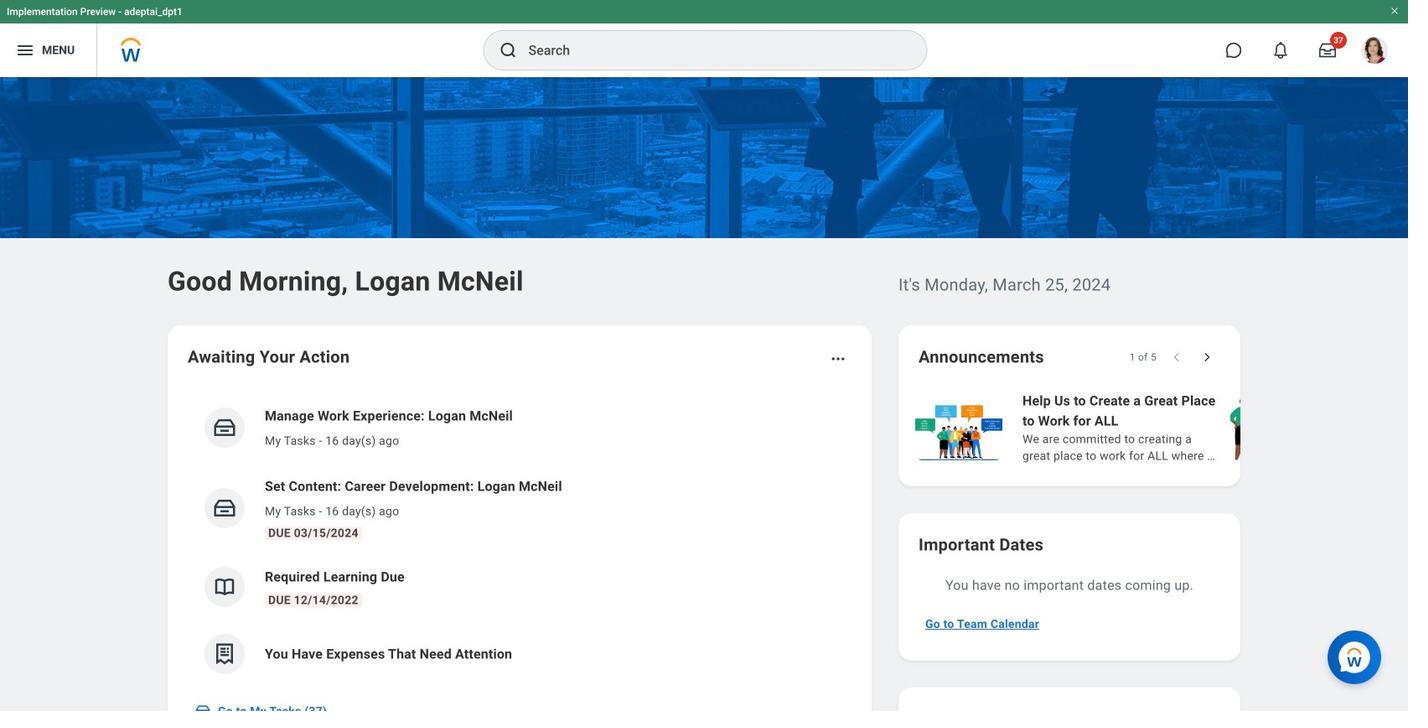Task type: describe. For each thing, give the bounding box(es) containing it.
search image
[[498, 40, 519, 60]]

inbox large image
[[1320, 42, 1337, 59]]

profile logan mcneil image
[[1362, 37, 1389, 67]]

chevron right small image
[[1199, 349, 1216, 366]]

book open image
[[212, 574, 237, 600]]

dashboard expenses image
[[212, 641, 237, 667]]

inbox image inside list
[[212, 415, 237, 440]]

chevron left small image
[[1169, 349, 1186, 366]]

0 horizontal spatial inbox image
[[195, 703, 211, 711]]



Task type: locate. For each thing, give the bounding box(es) containing it.
close environment banner image
[[1390, 6, 1400, 16]]

status
[[1130, 350, 1157, 364]]

main content
[[0, 77, 1409, 711]]

inbox image
[[212, 415, 237, 440], [195, 703, 211, 711]]

Search Workday  search field
[[529, 32, 893, 69]]

0 vertical spatial inbox image
[[212, 415, 237, 440]]

1 horizontal spatial list
[[912, 389, 1409, 466]]

notifications large image
[[1273, 42, 1290, 59]]

0 horizontal spatial list
[[188, 392, 852, 688]]

related actions image
[[830, 350, 847, 367]]

1 horizontal spatial inbox image
[[212, 415, 237, 440]]

justify image
[[15, 40, 35, 60]]

inbox image
[[212, 496, 237, 521]]

list
[[912, 389, 1409, 466], [188, 392, 852, 688]]

1 vertical spatial inbox image
[[195, 703, 211, 711]]

banner
[[0, 0, 1409, 77]]



Task type: vqa. For each thing, say whether or not it's contained in the screenshot.
right inbox image
yes



